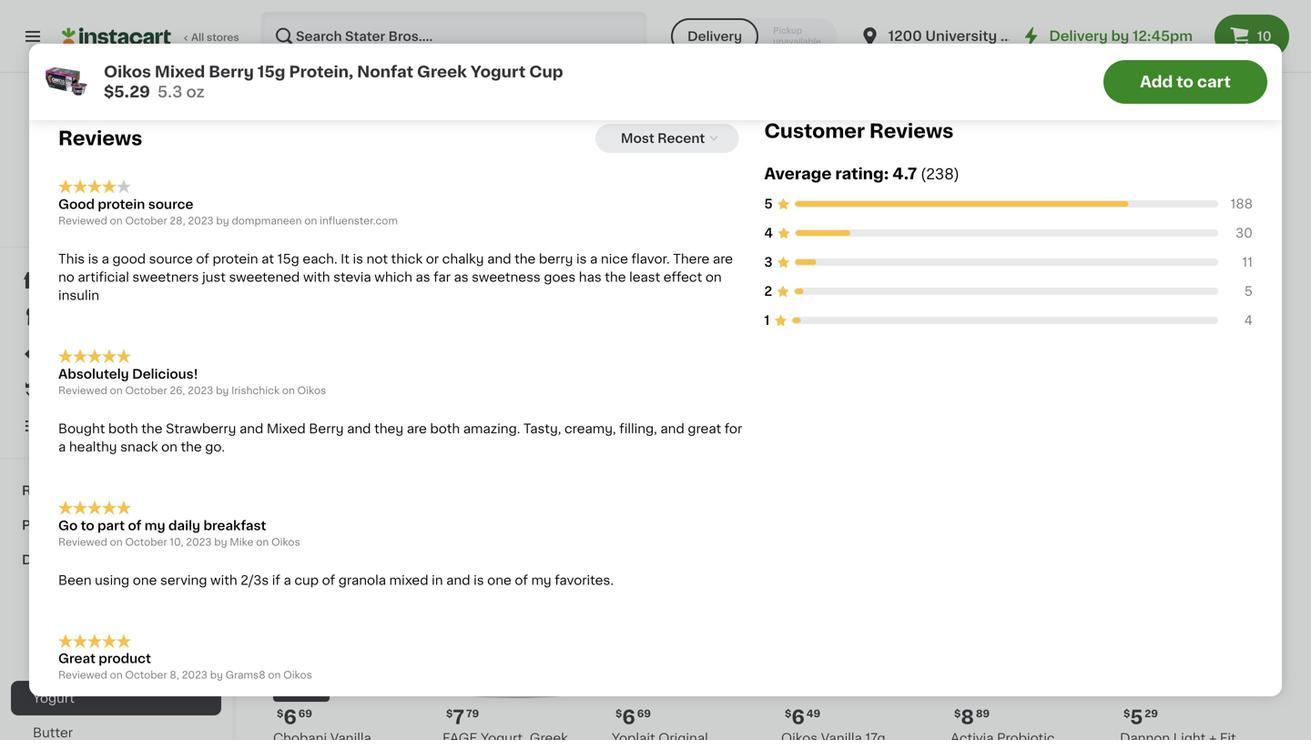 Task type: describe. For each thing, give the bounding box(es) containing it.
add inside button
[[1140, 74, 1173, 90]]

yogurt inside dannon light + fit peach greek nonfat yogurt cups
[[612, 444, 654, 457]]

average
[[764, 166, 832, 182]]

oz inside oikos vanilla 15g protein, nonfat greek yogurt cup (516) 4 x 5.3 oz
[[818, 170, 830, 180]]

oikos inside the "absolutely delicious! reviewed on october 26, 2023 by irishchick on oikos"
[[297, 385, 326, 395]]

delivery for delivery by 12:45pm
[[1049, 30, 1108, 43]]

stater bros. link
[[76, 95, 156, 197]]

source inside the 'good protein source reviewed on october 28, 2023 by dompmaneen on influenster.com'
[[148, 198, 193, 211]]

15g inside oikos vanilla 15g protein, nonfat greek yogurt cup (516) 4 x 5.3 oz
[[865, 99, 887, 112]]

produce
[[22, 519, 77, 532]]

most
[[621, 132, 654, 145]]

snack
[[120, 441, 158, 453]]

by inside the "absolutely delicious! reviewed on october 26, 2023 by irishchick on oikos"
[[216, 385, 229, 395]]

product group containing dannon light + fit strawberry cheesecake greek nonfat yogurt cups
[[443, 219, 597, 507]]

stevia
[[333, 271, 371, 284]]

strawberry inside danimals strawberry explosion smoothies
[[675, 99, 745, 112]]

of right the cup
[[322, 574, 335, 587]]

mixed
[[389, 574, 428, 587]]

$ 6 49
[[785, 708, 820, 727]]

explosion for smoothies
[[612, 117, 674, 130]]

delicious!
[[132, 368, 198, 380]]

is right it
[[353, 253, 363, 265]]

a up artificial
[[102, 253, 109, 265]]

1200
[[888, 30, 922, 43]]

cup for oikos mixed berry 15g protein, nonfat greek yogurt cup $5.29 5.3 oz
[[529, 64, 563, 80]]

1 vertical spatial &
[[60, 554, 71, 566]]

shop
[[51, 274, 85, 287]]

2/3s
[[241, 574, 269, 587]]

and down irishchick
[[239, 422, 263, 435]]

average rating: 4.7 (238)
[[764, 166, 960, 182]]

$ 8 89
[[954, 708, 990, 727]]

oikos inside oikos mixed berry 15g protein, nonfat greek yogurt cup $5.29 5.3 oz
[[104, 64, 151, 80]]

1
[[764, 314, 770, 327]]

$ inside $ 8 89
[[954, 709, 961, 719]]

yogurt inside oikos mixed berry 15g protein, nonfat greek yogurt cup $5.29 5.3 oz
[[470, 64, 526, 80]]

satisfaction
[[77, 221, 138, 231]]

best
[[279, 689, 298, 697]]

4 inside oikos vanilla 15g protein, nonfat greek yogurt cup (516) 4 x 5.3 oz
[[781, 170, 788, 180]]

danimals for danimals strawberry explosion & banana split variety pack smoothies
[[1120, 99, 1180, 112]]

on inside bought both the strawberry and mixed berry and they are both amazing. tasty, creamy, filling, and great for a healthy snack on the go.
[[161, 441, 177, 453]]

cheese link
[[11, 612, 221, 646]]

at
[[261, 253, 274, 265]]

oz inside oikos mixed berry 15g protein, nonfat greek yogurt cup $5.29 5.3 oz
[[186, 84, 205, 100]]

2023 inside go to part of my daily breakfast reviewed on october 10, 2023 by mike on oikos
[[186, 537, 212, 547]]

sweetened
[[229, 271, 300, 284]]

pack
[[1200, 136, 1231, 148]]

6 69
[[1130, 75, 1159, 94]]

& inside danimals strawberry explosion & banana split variety pack smoothies
[[1185, 117, 1196, 130]]

product
[[99, 653, 151, 665]]

8,
[[170, 670, 179, 680]]

product group containing 6
[[273, 544, 428, 740]]

harvest
[[443, 117, 493, 130]]

7
[[453, 708, 464, 727]]

dannon for strawberry
[[443, 407, 493, 420]]

all stores
[[191, 32, 239, 42]]

granola
[[338, 574, 386, 587]]

customer
[[764, 122, 865, 141]]

the up snack
[[141, 422, 163, 435]]

2 one from the left
[[487, 574, 512, 587]]

15g inside this is a good source of protein at 15g each. it is not thick or chalky and the berry is a nice flavor. there are no artificial sweetners just sweetened with stevia which as far as sweetness goes has the least effect on insulin
[[277, 253, 299, 265]]

yoplait original strawberry and banana yogurt cups
[[273, 99, 423, 148]]

oikos inside oikos vanilla 15g protein, nonfat greek yogurt cup (516) 4 x 5.3 oz
[[781, 99, 818, 112]]

of left favorites.
[[515, 574, 528, 587]]

cups inside dannon light + fit peach greek nonfat yogurt cups
[[657, 444, 691, 457]]

1 vertical spatial my
[[531, 574, 551, 587]]

oz right 24
[[966, 170, 978, 180]]

on right mike
[[256, 537, 269, 547]]

1 vertical spatial eggs
[[33, 657, 65, 670]]

thick
[[391, 253, 423, 265]]

yogurt link
[[11, 681, 221, 716]]

great
[[688, 422, 721, 435]]

on down the absolutely
[[110, 385, 123, 395]]

89
[[976, 709, 990, 719]]

stores
[[207, 32, 239, 42]]

no
[[58, 271, 75, 284]]

oikos inside oikos mixed berry 15g protein, nonfat greek yogurt cup
[[273, 407, 310, 420]]

filling,
[[619, 422, 657, 435]]

fit for cheesecake
[[543, 407, 559, 420]]

influenster.com
[[320, 216, 398, 226]]

strawberry inside bought both the strawberry and mixed berry and they are both amazing. tasty, creamy, filling, and great for a healthy snack on the go.
[[166, 422, 236, 435]]

lists link
[[11, 408, 221, 444]]

product group containing dannon light + fit peach greek nonfat yogurt cups
[[612, 219, 767, 529]]

dompmaneen
[[232, 216, 302, 226]]

source inside this is a good source of protein at 15g each. it is not thick or chalky and the berry is a nice flavor. there are no artificial sweetners just sweetened with stevia which as far as sweetness goes has the least effect on insulin
[[149, 253, 193, 265]]

2023 inside the 'good protein source reviewed on october 28, 2023 by dompmaneen on influenster.com'
[[188, 216, 214, 226]]

sweetners
[[132, 271, 199, 284]]

strawberry inside yoplait original strawberry and banana yogurt cups
[[273, 117, 344, 130]]

october inside the "absolutely delicious! reviewed on october 26, 2023 by irishchick on oikos"
[[125, 385, 167, 395]]

$ inside $ 7 79
[[446, 709, 453, 719]]

honey
[[951, 117, 993, 130]]

product group containing 7
[[443, 544, 597, 740]]

nice
[[601, 253, 628, 265]]

oz right fl
[[654, 152, 666, 162]]

smoothies inside danimals strawberry explosion smoothies
[[677, 117, 746, 130]]

greek inside dannon light + fit peach greek nonfat yogurt cups
[[655, 426, 694, 438]]

rating:
[[835, 166, 889, 182]]

ave
[[1000, 30, 1027, 43]]

protein, inside oikos vanilla 15g protein, nonfat greek yogurt cup (516) 4 x 5.3 oz
[[781, 117, 830, 130]]

my inside go to part of my daily breakfast reviewed on october 10, 2023 by mike on oikos
[[145, 519, 165, 532]]

the left go.
[[181, 441, 202, 453]]

yoplait for yoplait strawberry and harvest peach yogurt cups
[[443, 99, 486, 112]]

peach for yogurt
[[496, 117, 536, 130]]

and left the great
[[660, 422, 685, 435]]

greek inside oikos vanilla 15g protein, nonfat greek yogurt cup (516) 4 x 5.3 oz
[[881, 117, 919, 130]]

october inside great product reviewed on october 8, 2023 by grams8 on oikos
[[125, 670, 167, 680]]

12:45pm
[[1133, 30, 1193, 43]]

and inside this is a good source of protein at 15g each. it is not thick or chalky and the berry is a nice flavor. there are no artificial sweetners just sweetened with stevia which as far as sweetness goes has the least effect on insulin
[[487, 253, 511, 265]]

most recent button
[[595, 124, 739, 153]]

artificial
[[78, 271, 129, 284]]

strawberry inside danimals strawberry explosion & banana split variety pack smoothies
[[1183, 99, 1253, 112]]

$5.59 element
[[951, 73, 1105, 97]]

again
[[92, 383, 128, 396]]

yogurt inside yoplait strawberry and harvest peach yogurt cups
[[539, 117, 581, 130]]

it
[[341, 253, 350, 265]]

24 oz
[[951, 170, 978, 180]]

on up 'best'
[[268, 670, 281, 680]]

of inside go to part of my daily breakfast reviewed on october 10, 2023 by mike on oikos
[[128, 519, 141, 532]]

by inside great product reviewed on october 8, 2023 by grams8 on oikos
[[210, 670, 223, 680]]

berry for oikos mixed berry 15g protein, nonfat greek yogurt cup
[[355, 407, 390, 420]]

and right in
[[446, 574, 470, 587]]

tasty,
[[523, 422, 561, 435]]

goes
[[544, 271, 576, 284]]

cup
[[294, 574, 319, 587]]

oikos inside great product reviewed on october 8, 2023 by grams8 on oikos
[[283, 670, 312, 680]]

to for add
[[1177, 74, 1194, 90]]

2 as from the left
[[454, 271, 469, 284]]

cup for oikos mixed berry 15g protein, nonfat greek yogurt cup
[[318, 444, 345, 457]]

cart
[[1197, 74, 1231, 90]]

add to cart button
[[1104, 60, 1267, 104]]

reviewed inside the 'good protein source reviewed on october 28, 2023 by dompmaneen on influenster.com'
[[58, 216, 107, 226]]

2 vertical spatial 4
[[1244, 314, 1253, 327]]

0 horizontal spatial 4
[[764, 227, 773, 240]]

oikos inside go to part of my daily breakfast reviewed on october 10, 2023 by mike on oikos
[[271, 537, 300, 547]]

view
[[62, 203, 87, 213]]

1 one from the left
[[133, 574, 157, 587]]

view pricing policy link
[[62, 200, 170, 215]]

yoplait for yoplait original strawberry and banana yogurt cups
[[273, 99, 317, 112]]

to for go
[[81, 519, 94, 532]]

stater bros. logo image
[[76, 95, 156, 175]]

by left "12:45pm"
[[1111, 30, 1129, 43]]

reviewed inside the "absolutely delicious! reviewed on october 26, 2023 by irishchick on oikos"
[[58, 385, 107, 395]]

danimals strawberry explosion smoothies
[[612, 99, 746, 130]]

delivery by 12:45pm
[[1049, 30, 1193, 43]]

daily
[[168, 519, 200, 532]]

greek inside oikos mixed berry 15g protein, nonfat greek yogurt cup
[[373, 426, 411, 438]]

mixed for oikos mixed berry 15g protein, nonfat greek yogurt cup
[[313, 407, 352, 420]]

79
[[466, 709, 479, 719]]

are inside bought both the strawberry and mixed berry and they are both amazing. tasty, creamy, filling, and great for a healthy snack on the go.
[[407, 422, 427, 435]]

mixed for oikos mixed berry 15g protein, nonfat greek yogurt cup $5.29 5.3 oz
[[155, 64, 205, 80]]

a inside bought both the strawberry and mixed berry and they are both amazing. tasty, creamy, filling, and great for a healthy snack on the go.
[[58, 441, 66, 453]]

buy
[[51, 383, 77, 396]]

2023 inside great product reviewed on october 8, 2023 by grams8 on oikos
[[182, 670, 207, 680]]

bros.
[[121, 181, 155, 194]]

go.
[[205, 441, 225, 453]]

dannon light + fit peach greek nonfat yogurt cups button
[[612, 219, 767, 513]]

chalky
[[442, 253, 484, 265]]

by inside go to part of my daily breakfast reviewed on october 10, 2023 by mike on oikos
[[214, 537, 227, 547]]

and left they at the bottom left
[[347, 422, 371, 435]]

26,
[[170, 385, 185, 395]]

$5.29
[[104, 84, 150, 100]]

are inside this is a good source of protein at 15g each. it is not thick or chalky and the berry is a nice flavor. there are no artificial sweetners just sweetened with stevia which as far as sweetness goes has the least effect on insulin
[[713, 253, 733, 265]]

dairy & eggs link
[[11, 543, 221, 577]]

each.
[[303, 253, 337, 265]]

add to cart
[[1140, 74, 1231, 90]]

protein, for oikos mixed berry 15g protein, nonfat greek yogurt cup $5.29 5.3 oz
[[289, 64, 353, 80]]

of inside this is a good source of protein at 15g each. it is not thick or chalky and the berry is a nice flavor. there are no artificial sweetners just sweetened with stevia which as far as sweetness goes has the least effect on insulin
[[196, 253, 209, 265]]

and inside yoplait strawberry and harvest peach yogurt cups
[[563, 99, 588, 112]]

mike
[[230, 537, 254, 547]]

protein inside this is a good source of protein at 15g each. it is not thick or chalky and the berry is a nice flavor. there are no artificial sweetners just sweetened with stevia which as far as sweetness goes has the least effect on insulin
[[213, 253, 258, 265]]

berry for oikos mixed berry 15g protein, nonfat greek yogurt cup $5.29 5.3 oz
[[209, 64, 254, 80]]

october inside go to part of my daily breakfast reviewed on october 10, 2023 by mike on oikos
[[125, 537, 167, 547]]

using
[[95, 574, 129, 587]]

creamy,
[[564, 422, 616, 435]]

on down product
[[110, 670, 123, 680]]

the up sweetness
[[515, 253, 536, 265]]

a up has at left
[[590, 253, 598, 265]]

fl
[[645, 152, 652, 162]]

2023 inside the "absolutely delicious! reviewed on october 26, 2023 by irishchick on oikos"
[[188, 385, 213, 395]]

on down the view pricing policy link
[[110, 216, 123, 226]]



Task type: locate. For each thing, give the bounding box(es) containing it.
1 danimals from the left
[[612, 99, 671, 112]]

by left grams8 at the left
[[210, 670, 223, 680]]

1 vertical spatial berry
[[355, 407, 390, 420]]

delivery for delivery
[[687, 30, 742, 43]]

cup inside oikos mixed berry 15g protein, nonfat greek yogurt cup $5.29 5.3 oz
[[529, 64, 563, 80]]

1 horizontal spatial eggs
[[74, 554, 107, 566]]

fit up for at right
[[712, 407, 728, 420]]

berry inside oikos mixed berry 15g protein, nonfat greek yogurt cup $5.29 5.3 oz
[[209, 64, 254, 80]]

0 vertical spatial mixed
[[155, 64, 205, 80]]

as left far at top left
[[416, 271, 430, 284]]

1 horizontal spatial explosion
[[1120, 117, 1182, 130]]

october down delicious!
[[125, 385, 167, 395]]

1 vertical spatial are
[[407, 422, 427, 435]]

vanilla,
[[996, 117, 1041, 130]]

0 vertical spatial my
[[145, 519, 165, 532]]

1 vertical spatial protein
[[213, 253, 258, 265]]

for
[[725, 422, 742, 435]]

is up artificial
[[88, 253, 98, 265]]

None search field
[[260, 11, 647, 62]]

eggs down cheese
[[33, 657, 65, 670]]

0 horizontal spatial one
[[133, 574, 157, 587]]

source up sweetners
[[149, 253, 193, 265]]

1 horizontal spatial delivery
[[1049, 30, 1108, 43]]

dannon up filling,
[[612, 407, 662, 420]]

0 vertical spatial protein
[[98, 198, 145, 211]]

1 vertical spatial 4
[[764, 227, 773, 240]]

0 horizontal spatial cup
[[318, 444, 345, 457]]

protein, inside oikos mixed berry 15g protein, nonfat greek yogurt cup $5.29 5.3 oz
[[289, 64, 353, 80]]

protein down stater bros.
[[98, 198, 145, 211]]

as
[[416, 271, 430, 284], [454, 271, 469, 284]]

mixed down irishchick
[[267, 422, 306, 435]]

0 horizontal spatial are
[[407, 422, 427, 435]]

1 horizontal spatial banana
[[1199, 117, 1247, 130]]

1 horizontal spatial smoothies
[[1120, 154, 1189, 167]]

5.3 inside oikos mixed berry 15g protein, nonfat greek yogurt cup $5.29 5.3 oz
[[157, 84, 182, 100]]

0 horizontal spatial &
[[60, 554, 71, 566]]

cup inside oikos vanilla 15g protein, nonfat greek yogurt cup (516) 4 x 5.3 oz
[[826, 136, 853, 148]]

1 horizontal spatial 5.3
[[799, 170, 815, 180]]

188
[[1230, 198, 1253, 210]]

x down customer
[[791, 170, 797, 180]]

1 vertical spatial with
[[210, 574, 237, 587]]

strawberry down the original
[[273, 117, 344, 130]]

to left cart
[[1177, 74, 1194, 90]]

6 x 3.1 fl oz
[[612, 152, 666, 162]]

1 reviewed from the top
[[58, 216, 107, 226]]

one
[[133, 574, 157, 587], [487, 574, 512, 587]]

they
[[374, 422, 403, 435]]

insulin
[[58, 289, 99, 302]]

source up the '28,'
[[148, 198, 193, 211]]

light for cheesecake
[[496, 407, 528, 420]]

breakfast
[[203, 519, 266, 532]]

0 horizontal spatial delivery
[[687, 30, 742, 43]]

eggs
[[74, 554, 107, 566], [33, 657, 65, 670]]

delivery inside button
[[687, 30, 742, 43]]

with
[[303, 271, 330, 284], [210, 574, 237, 587]]

2 vertical spatial mixed
[[267, 422, 306, 435]]

★★★★★
[[612, 135, 676, 148], [612, 135, 676, 148], [58, 179, 131, 194], [58, 179, 131, 194], [58, 349, 131, 364], [58, 349, 131, 364], [58, 501, 131, 515], [58, 501, 131, 515], [58, 634, 131, 649], [58, 634, 131, 649]]

1 horizontal spatial reviews
[[869, 122, 954, 141]]

customer reviews
[[764, 122, 954, 141]]

by left dompmaneen
[[216, 216, 229, 226]]

2
[[764, 285, 772, 298]]

0 vertical spatial with
[[303, 271, 330, 284]]

dannon light + fit strawberry cheesecake greek nonfat yogurt cups button
[[443, 219, 597, 491]]

yogurt inside yoplait original strawberry and banana yogurt cups
[[273, 136, 315, 148]]

4 october from the top
[[125, 670, 167, 680]]

reviews
[[869, 122, 954, 141], [58, 129, 142, 148]]

69 inside 6 69
[[1145, 76, 1159, 86]]

strawberry left tasty,
[[443, 426, 513, 438]]

strawberry inside yoplait strawberry and harvest peach yogurt cups
[[489, 99, 560, 112]]

effect
[[664, 271, 702, 284]]

and inside yoplait original strawberry and banana yogurt cups
[[347, 117, 372, 130]]

cups down amazing.
[[443, 462, 476, 475]]

0 vertical spatial source
[[148, 198, 193, 211]]

reviewed inside go to part of my daily breakfast reviewed on october 10, 2023 by mike on oikos
[[58, 537, 107, 547]]

greek inside oikos mixed berry 15g protein, nonfat greek yogurt cup $5.29 5.3 oz
[[417, 64, 467, 80]]

0 horizontal spatial yoplait
[[273, 99, 317, 112]]

peach for greek
[[612, 426, 652, 438]]

one right in
[[487, 574, 512, 587]]

or
[[426, 253, 439, 265]]

0 horizontal spatial banana
[[376, 117, 423, 130]]

0 horizontal spatial +
[[532, 407, 539, 420]]

greek
[[417, 64, 467, 80], [951, 99, 989, 112], [881, 117, 919, 130], [1044, 117, 1082, 130], [373, 426, 411, 438], [655, 426, 694, 438], [443, 444, 481, 457]]

1 vertical spatial cup
[[826, 136, 853, 148]]

3 reviewed from the top
[[58, 537, 107, 547]]

1 horizontal spatial 29
[[1145, 709, 1158, 719]]

1 vertical spatial 5.3
[[799, 170, 815, 180]]

nonfat inside dannon light + fit peach greek nonfat yogurt cups
[[697, 426, 741, 438]]

yogurt inside oikos vanilla 15g protein, nonfat greek yogurt cup (516) 4 x 5.3 oz
[[781, 136, 823, 148]]

1 vertical spatial source
[[149, 253, 193, 265]]

reviewed inside great product reviewed on october 8, 2023 by grams8 on oikos
[[58, 670, 107, 680]]

buy it again link
[[11, 371, 221, 408]]

danimals inside danimals strawberry explosion & banana split variety pack smoothies
[[1120, 99, 1180, 112]]

0 vertical spatial eggs
[[74, 554, 107, 566]]

is right in
[[474, 574, 484, 587]]

light inside dannon light + fit peach greek nonfat yogurt cups
[[665, 407, 698, 420]]

1 horizontal spatial 4
[[781, 170, 788, 180]]

dannon inside 'dannon light + fit strawberry cheesecake greek nonfat yogurt cups'
[[443, 407, 493, 420]]

cups inside yoplait original strawberry and banana yogurt cups
[[318, 136, 352, 148]]

butter link
[[11, 716, 221, 740]]

1 both from the left
[[108, 422, 138, 435]]

0 horizontal spatial peach
[[496, 117, 536, 130]]

oz down all
[[186, 84, 205, 100]]

cups down harvest
[[443, 136, 476, 148]]

banana up pack
[[1199, 117, 1247, 130]]

cups inside yoplait strawberry and harvest peach yogurt cups
[[443, 136, 476, 148]]

of up just
[[196, 253, 209, 265]]

5.3 inside oikos vanilla 15g protein, nonfat greek yogurt cup (516) 4 x 5.3 oz
[[799, 170, 815, 180]]

fit inside dannon light + fit peach greek nonfat yogurt cups
[[712, 407, 728, 420]]

1 horizontal spatial yoplait
[[443, 99, 486, 112]]

danimals up the most
[[612, 99, 671, 112]]

instacart logo image
[[62, 25, 171, 47]]

explosion up split
[[1120, 117, 1182, 130]]

2 yoplait from the left
[[443, 99, 486, 112]]

banana inside yoplait original strawberry and banana yogurt cups
[[376, 117, 423, 130]]

cups inside 'dannon light + fit strawberry cheesecake greek nonfat yogurt cups'
[[443, 462, 476, 475]]

3 october from the top
[[125, 537, 167, 547]]

banana for 69
[[1199, 117, 1247, 130]]

this
[[58, 253, 85, 265]]

0 vertical spatial berry
[[209, 64, 254, 80]]

1 light from the left
[[496, 407, 528, 420]]

absolutely delicious! reviewed on october 26, 2023 by irishchick on oikos
[[58, 368, 326, 395]]

2 reviewed from the top
[[58, 385, 107, 395]]

1 horizontal spatial dannon
[[612, 407, 662, 420]]

my left favorites.
[[531, 574, 551, 587]]

0 vertical spatial and
[[563, 99, 588, 112]]

0 horizontal spatial $ 5 29
[[277, 383, 311, 402]]

1 fit from the left
[[543, 407, 559, 420]]

$ inside $ 6 49
[[785, 709, 792, 719]]

fit for greek
[[712, 407, 728, 420]]

there
[[673, 253, 710, 265]]

are right there
[[713, 253, 733, 265]]

1 + from the left
[[532, 407, 539, 420]]

banana inside danimals strawberry explosion & banana split variety pack smoothies
[[1199, 117, 1247, 130]]

4 reviewed from the top
[[58, 670, 107, 680]]

protein, inside oikos mixed berry 15g protein, nonfat greek yogurt cup
[[273, 426, 322, 438]]

on down part
[[110, 537, 123, 547]]

product group
[[273, 219, 428, 491], [443, 219, 597, 507], [612, 219, 767, 529], [781, 219, 936, 507], [951, 219, 1105, 491], [1120, 219, 1275, 474], [273, 544, 428, 740], [443, 544, 597, 740]]

2 explosion from the left
[[1120, 117, 1182, 130]]

0 vertical spatial $ 5 29
[[277, 383, 311, 402]]

0 vertical spatial smoothies
[[677, 117, 746, 130]]

my left daily
[[145, 519, 165, 532]]

1 vertical spatial and
[[347, 117, 372, 130]]

original
[[320, 99, 369, 112]]

yogurt inside oikos mixed berry 15g protein, nonfat greek yogurt cup
[[273, 444, 315, 457]]

1 horizontal spatial both
[[430, 422, 460, 435]]

$ 5 29 inside the product group
[[277, 383, 311, 402]]

cups down the original
[[318, 136, 352, 148]]

dannon up amazing.
[[443, 407, 493, 420]]

0 horizontal spatial smoothies
[[677, 117, 746, 130]]

great
[[58, 653, 95, 665]]

berry
[[209, 64, 254, 80], [355, 407, 390, 420], [309, 422, 344, 435]]

danimals for danimals strawberry explosion smoothies
[[612, 99, 671, 112]]

0 horizontal spatial dannon
[[443, 407, 493, 420]]

0 horizontal spatial my
[[145, 519, 165, 532]]

delivery up danimals strawberry explosion smoothies
[[687, 30, 742, 43]]

deals link
[[11, 335, 221, 371]]

explosion for &
[[1120, 117, 1182, 130]]

2 vertical spatial cup
[[318, 444, 345, 457]]

banana for 6
[[376, 117, 423, 130]]

28,
[[170, 216, 185, 226]]

yoplait inside yoplait original strawberry and banana yogurt cups
[[273, 99, 317, 112]]

2023 right 26,
[[188, 385, 213, 395]]

nonfat inside oikos mixed berry 15g protein, nonfat greek yogurt cup
[[326, 426, 369, 438]]

protein, down the vanilla
[[781, 117, 830, 130]]

with inside this is a good source of protein at 15g each. it is not thick or chalky and the berry is a nice flavor. there are no artificial sweetners just sweetened with stevia which as far as sweetness goes has the least effect on insulin
[[303, 271, 330, 284]]

1 vertical spatial x
[[791, 170, 797, 180]]

1 dannon from the left
[[443, 407, 493, 420]]

a right if
[[284, 574, 291, 587]]

0 vertical spatial are
[[713, 253, 733, 265]]

protein, up the original
[[289, 64, 353, 80]]

0 vertical spatial &
[[1185, 117, 1196, 130]]

2 light from the left
[[665, 407, 698, 420]]

banana left harvest
[[376, 117, 423, 130]]

x left 3.1
[[621, 152, 627, 162]]

yogurt inside 'dannon light + fit strawberry cheesecake greek nonfat yogurt cups'
[[531, 444, 573, 457]]

reviews up 4.7
[[869, 122, 954, 141]]

0 vertical spatial x
[[621, 152, 627, 162]]

mixed up bought both the strawberry and mixed berry and they are both amazing. tasty, creamy, filling, and great for a healthy snack on the go.
[[313, 407, 352, 420]]

1 vertical spatial 29
[[1145, 709, 1158, 719]]

0 horizontal spatial and
[[347, 117, 372, 130]]

smoothies inside danimals strawberry explosion & banana split variety pack smoothies
[[1120, 154, 1189, 167]]

by
[[1111, 30, 1129, 43], [216, 216, 229, 226], [216, 385, 229, 395], [214, 537, 227, 547], [210, 670, 223, 680]]

2 vertical spatial protein,
[[273, 426, 322, 438]]

0 horizontal spatial mixed
[[155, 64, 205, 80]]

been using one serving with 2/3s if a cup of granola mixed in and is one of my favorites.
[[58, 574, 614, 587]]

5.3 down customer
[[799, 170, 815, 180]]

reviews up stater
[[58, 129, 142, 148]]

dannon light + fit strawberry cheesecake greek nonfat yogurt cups
[[443, 407, 596, 475]]

2 dannon from the left
[[612, 407, 662, 420]]

1 horizontal spatial danimals
[[1120, 99, 1180, 112]]

on right irishchick
[[282, 385, 295, 395]]

2 banana from the left
[[1199, 117, 1247, 130]]

product group containing 5
[[273, 219, 428, 491]]

smoothies up (299)
[[677, 117, 746, 130]]

0 vertical spatial 4
[[781, 170, 788, 180]]

2 both from the left
[[430, 422, 460, 435]]

dannon inside dannon light + fit peach greek nonfat yogurt cups
[[612, 407, 662, 420]]

15g inside oikos mixed berry 15g protein, nonfat greek yogurt cup
[[393, 407, 415, 420]]

oz left rating:
[[818, 170, 830, 180]]

and
[[563, 99, 588, 112], [347, 117, 372, 130]]

by left mike
[[214, 537, 227, 547]]

1 horizontal spatial $ 5 29
[[1124, 708, 1158, 727]]

yoplait up harvest
[[443, 99, 486, 112]]

reviewed
[[58, 216, 107, 226], [58, 385, 107, 395], [58, 537, 107, 547], [58, 670, 107, 680]]

0 vertical spatial to
[[1177, 74, 1194, 90]]

reviewed down go
[[58, 537, 107, 547]]

mixed inside oikos mixed berry 15g protein, nonfat greek yogurt cup $5.29 5.3 oz
[[155, 64, 205, 80]]

produce link
[[11, 508, 221, 543]]

nonfat
[[357, 64, 413, 80], [834, 117, 877, 130], [326, 426, 369, 438], [697, 426, 741, 438], [484, 444, 528, 457]]

explosion inside danimals strawberry explosion & banana split variety pack smoothies
[[1120, 117, 1182, 130]]

0 vertical spatial 29
[[298, 384, 311, 394]]

berry up they at the bottom left
[[355, 407, 390, 420]]

1 horizontal spatial one
[[487, 574, 512, 587]]

1 horizontal spatial &
[[1185, 117, 1196, 130]]

2 vertical spatial berry
[[309, 422, 344, 435]]

it
[[80, 383, 89, 396]]

0 vertical spatial peach
[[496, 117, 536, 130]]

strawberry down cart
[[1183, 99, 1253, 112]]

1 yoplait from the left
[[273, 99, 317, 112]]

to inside button
[[1177, 74, 1194, 90]]

dannon for peach
[[612, 407, 662, 420]]

nonfat down the vanilla
[[834, 117, 877, 130]]

1 explosion from the left
[[612, 117, 674, 130]]

+ for greek
[[701, 407, 709, 420]]

shop link
[[11, 262, 221, 299]]

oikos up $5.29
[[104, 64, 151, 80]]

0 horizontal spatial berry
[[209, 64, 254, 80]]

pricing
[[89, 203, 125, 213]]

mixed inside bought both the strawberry and mixed berry and they are both amazing. tasty, creamy, filling, and great for a healthy snack on the go.
[[267, 422, 306, 435]]

recipes link
[[11, 473, 221, 508]]

peach left the great
[[612, 426, 652, 438]]

$ 5 29
[[277, 383, 311, 402], [1124, 708, 1158, 727]]

1 october from the top
[[125, 216, 167, 226]]

24
[[951, 170, 964, 180]]

fit up tasty,
[[543, 407, 559, 420]]

2 danimals from the left
[[1120, 99, 1180, 112]]

oikos down irishchick
[[273, 407, 310, 420]]

least
[[629, 271, 660, 284]]

greek inside 'dannon light + fit strawberry cheesecake greek nonfat yogurt cups'
[[443, 444, 481, 457]]

by left irishchick
[[216, 385, 229, 395]]

protein inside the 'good protein source reviewed on october 28, 2023 by dompmaneen on influenster.com'
[[98, 198, 145, 211]]

4 up the 3
[[764, 227, 773, 240]]

gods
[[992, 99, 1027, 112]]

one right using
[[133, 574, 157, 587]]

light inside 'dannon light + fit strawberry cheesecake greek nonfat yogurt cups'
[[496, 407, 528, 420]]

1 horizontal spatial fit
[[712, 407, 728, 420]]

4 down 11
[[1244, 314, 1253, 327]]

deals
[[51, 347, 88, 360]]

explosion
[[612, 117, 674, 130], [1120, 117, 1182, 130]]

10 button
[[1215, 15, 1289, 58]]

dairy & eggs
[[22, 554, 107, 566]]

reviewed down view
[[58, 216, 107, 226]]

1 horizontal spatial +
[[701, 407, 709, 420]]

by inside the 'good protein source reviewed on october 28, 2023 by dompmaneen on influenster.com'
[[216, 216, 229, 226]]

oikos mixed berry 15g protein, nonfat greek yogurt cup $5.29 5.3 oz
[[104, 64, 563, 100]]

& up variety
[[1185, 117, 1196, 130]]

1 horizontal spatial berry
[[309, 422, 344, 435]]

2023
[[188, 216, 214, 226], [188, 385, 213, 395], [186, 537, 212, 547], [182, 670, 207, 680]]

of
[[196, 253, 209, 265], [128, 519, 141, 532], [322, 574, 335, 587], [515, 574, 528, 587]]

bought both the strawberry and mixed berry and they are both amazing. tasty, creamy, filling, and great for a healthy snack on the go.
[[58, 422, 742, 453]]

split
[[1120, 136, 1149, 148]]

berry inside bought both the strawberry and mixed berry and they are both amazing. tasty, creamy, filling, and great for a healthy snack on the go.
[[309, 422, 344, 435]]

on inside this is a good source of protein at 15g each. it is not thick or chalky and the berry is a nice flavor. there are no artificial sweetners just sweetened with stevia which as far as sweetness goes has the least effect on insulin
[[705, 271, 722, 284]]

1 horizontal spatial cup
[[529, 64, 563, 80]]

+ for cheesecake
[[532, 407, 539, 420]]

far
[[434, 271, 451, 284]]

buy it again
[[51, 383, 128, 396]]

grams8
[[226, 670, 265, 680]]

100% satisfaction guarantee
[[47, 221, 193, 231]]

& up been
[[60, 554, 71, 566]]

danimals
[[612, 99, 671, 112], [1120, 99, 1180, 112]]

peach
[[496, 117, 536, 130], [612, 426, 652, 438]]

strawberry up go.
[[166, 422, 236, 435]]

this is a good source of protein at 15g each. it is not thick or chalky and the berry is a nice flavor. there are no artificial sweetners just sweetened with stevia which as far as sweetness goes has the least effect on insulin
[[58, 253, 733, 302]]

service type group
[[671, 18, 837, 55]]

nonfat inside oikos mixed berry 15g protein, nonfat greek yogurt cup $5.29 5.3 oz
[[357, 64, 413, 80]]

1 vertical spatial protein,
[[781, 117, 830, 130]]

on up each.
[[304, 216, 317, 226]]

to right go
[[81, 519, 94, 532]]

protein, down irishchick
[[273, 426, 322, 438]]

1 vertical spatial to
[[81, 519, 94, 532]]

which
[[374, 271, 412, 284]]

2023 right the '28,'
[[188, 216, 214, 226]]

dairy
[[22, 554, 57, 566]]

of right part
[[128, 519, 141, 532]]

recipes
[[22, 484, 75, 497]]

1 as from the left
[[416, 271, 430, 284]]

15g inside oikos mixed berry 15g protein, nonfat greek yogurt cup $5.29 5.3 oz
[[258, 64, 285, 80]]

(299)
[[679, 137, 706, 148]]

1 vertical spatial peach
[[612, 426, 652, 438]]

1 banana from the left
[[376, 117, 423, 130]]

protein, for oikos mixed berry 15g protein, nonfat greek yogurt cup
[[273, 426, 322, 438]]

healthy
[[69, 441, 117, 453]]

fit inside 'dannon light + fit strawberry cheesecake greek nonfat yogurt cups'
[[543, 407, 559, 420]]

just
[[202, 271, 226, 284]]

1 horizontal spatial as
[[454, 271, 469, 284]]

2 horizontal spatial mixed
[[313, 407, 352, 420]]

delivery right the ave
[[1049, 30, 1108, 43]]

peach inside yoplait strawberry and harvest peach yogurt cups
[[496, 117, 536, 130]]

delivery button
[[671, 18, 759, 55]]

protein up just
[[213, 253, 258, 265]]

2 + from the left
[[701, 407, 709, 420]]

add button
[[860, 224, 931, 257], [1030, 224, 1100, 257], [1199, 224, 1269, 257], [352, 549, 422, 582], [522, 549, 592, 582]]

0 horizontal spatial 5.3
[[157, 84, 182, 100]]

0 horizontal spatial reviews
[[58, 129, 142, 148]]

are right they at the bottom left
[[407, 422, 427, 435]]

october inside the 'good protein source reviewed on october 28, 2023 by dompmaneen on influenster.com'
[[125, 216, 167, 226]]

is up has at left
[[576, 253, 587, 265]]

4 down customer
[[781, 170, 788, 180]]

good
[[112, 253, 146, 265]]

1 horizontal spatial peach
[[612, 426, 652, 438]]

(238)
[[921, 167, 960, 182]]

mixed down all
[[155, 64, 205, 80]]

1 horizontal spatial are
[[713, 253, 733, 265]]

nonfat right filling,
[[697, 426, 741, 438]]

danimals inside danimals strawberry explosion smoothies
[[612, 99, 671, 112]]

both up snack
[[108, 422, 138, 435]]

nonfat inside oikos vanilla 15g protein, nonfat greek yogurt cup (516) 4 x 5.3 oz
[[834, 117, 877, 130]]

0 horizontal spatial fit
[[543, 407, 559, 420]]

1 horizontal spatial and
[[563, 99, 588, 112]]

+ inside 'dannon light + fit strawberry cheesecake greek nonfat yogurt cups'
[[532, 407, 539, 420]]

0 horizontal spatial both
[[108, 422, 138, 435]]

berry
[[539, 253, 573, 265]]

lists
[[51, 420, 82, 432]]

oikos up if
[[271, 537, 300, 547]]

all
[[191, 32, 204, 42]]

explosion inside danimals strawberry explosion smoothies
[[612, 117, 674, 130]]

october down policy
[[125, 216, 167, 226]]

2 horizontal spatial berry
[[355, 407, 390, 420]]

light for greek
[[665, 407, 698, 420]]

nonfat inside 'dannon light + fit strawberry cheesecake greek nonfat yogurt cups'
[[484, 444, 528, 457]]

oikos up customer
[[781, 99, 818, 112]]

1 vertical spatial $ 5 29
[[1124, 708, 1158, 727]]

not
[[367, 253, 388, 265]]

berry inside oikos mixed berry 15g protein, nonfat greek yogurt cup
[[355, 407, 390, 420]]

0 vertical spatial protein,
[[289, 64, 353, 80]]

2 fit from the left
[[712, 407, 728, 420]]

1 vertical spatial mixed
[[313, 407, 352, 420]]

$
[[277, 76, 283, 86], [446, 76, 453, 86], [277, 384, 283, 394], [277, 709, 283, 719], [446, 709, 453, 719], [616, 709, 622, 719], [785, 709, 792, 719], [954, 709, 961, 719], [1124, 709, 1130, 719]]

0 horizontal spatial 29
[[298, 384, 311, 394]]

0 horizontal spatial protein
[[98, 198, 145, 211]]

most recent
[[621, 132, 705, 145]]

with left 2/3s
[[210, 574, 237, 587]]

peach inside dannon light + fit peach greek nonfat yogurt cups
[[612, 426, 652, 438]]

2 horizontal spatial 4
[[1244, 314, 1253, 327]]

and up sweetness
[[487, 253, 511, 265]]

1 horizontal spatial x
[[791, 170, 797, 180]]

1 horizontal spatial protein
[[213, 253, 258, 265]]

1 horizontal spatial with
[[303, 271, 330, 284]]

vanilla
[[821, 99, 862, 112]]

reviewed down the great
[[58, 670, 107, 680]]

cheese
[[33, 623, 82, 636]]

1 vertical spatial smoothies
[[1120, 154, 1189, 167]]

explosion up the most
[[612, 117, 674, 130]]

0 vertical spatial cup
[[529, 64, 563, 80]]

yoplait left the original
[[273, 99, 317, 112]]

cup inside oikos mixed berry 15g protein, nonfat greek yogurt cup
[[318, 444, 345, 457]]

0 horizontal spatial x
[[621, 152, 627, 162]]

0 horizontal spatial to
[[81, 519, 94, 532]]

strawberry inside 'dannon light + fit strawberry cheesecake greek nonfat yogurt cups'
[[443, 426, 513, 438]]

0 horizontal spatial explosion
[[612, 117, 674, 130]]

+ inside dannon light + fit peach greek nonfat yogurt cups
[[701, 407, 709, 420]]

x inside oikos vanilla 15g protein, nonfat greek yogurt cup (516) 4 x 5.3 oz
[[791, 170, 797, 180]]

the down "nice"
[[605, 271, 626, 284]]

cups
[[318, 136, 352, 148], [443, 136, 476, 148], [657, 444, 691, 457], [443, 462, 476, 475]]

dannon light + fit peach greek nonfat yogurt cups
[[612, 407, 741, 457]]

danimals down 6 69
[[1120, 99, 1180, 112]]

2 october from the top
[[125, 385, 167, 395]]

100% satisfaction guarantee button
[[28, 215, 204, 233]]

0 horizontal spatial eggs
[[33, 657, 65, 670]]

a down lists
[[58, 441, 66, 453]]



Task type: vqa. For each thing, say whether or not it's contained in the screenshot.
the 'than'
no



